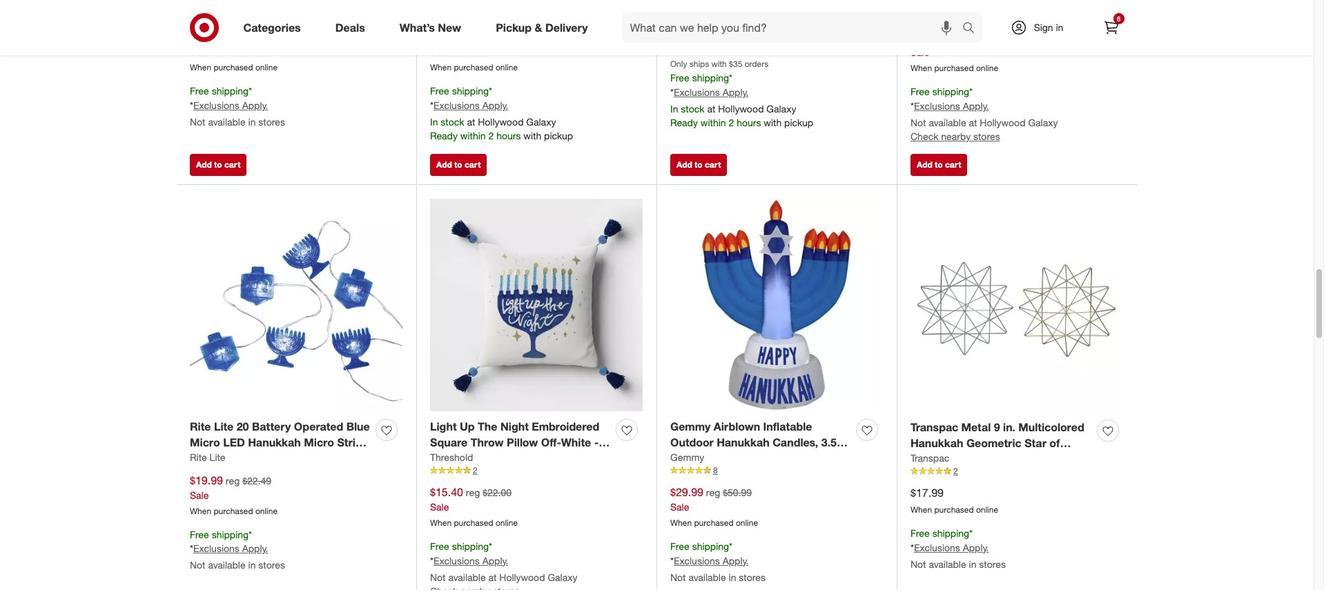 Task type: vqa. For each thing, say whether or not it's contained in the screenshot.
first the more
no



Task type: describe. For each thing, give the bounding box(es) containing it.
9
[[994, 421, 1000, 434]]

threshold
[[430, 452, 473, 463]]

light up the night embroidered square throw pillow off-white - threshold™
[[430, 420, 600, 465]]

0 vertical spatial $22.00
[[963, 32, 992, 44]]

set
[[944, 452, 961, 466]]

david
[[911, 452, 941, 466]]

1 horizontal spatial $15.40 reg $22.00 sale when purchased online
[[911, 31, 998, 73]]

light up the night embroidered square throw pillow off-white - threshold™ link
[[430, 419, 610, 465]]

exclusions inside free shipping * * exclusions apply.
[[434, 555, 480, 567]]

free inside only ships with $35 orders free shipping * * exclusions apply. in stock at  hollywood galaxy ready within 2 hours with pickup
[[670, 72, 690, 84]]

add for $10.50
[[436, 160, 452, 170]]

not for $15.40
[[911, 117, 926, 128]]

when inside $5.00 when purchased online
[[670, 35, 692, 45]]

shipping down $29.99 reg $50.99 sale when purchased online
[[692, 540, 729, 552]]

2 inside only ships with $35 orders free shipping * * exclusions apply. in stock at  hollywood galaxy ready within 2 hours with pickup
[[729, 117, 734, 128]]

add for $15.40
[[917, 160, 933, 170]]

8 link
[[670, 465, 883, 477]]

transpac for transpac
[[911, 452, 949, 464]]

star
[[1025, 436, 1047, 450]]

rite lite 20 battery operated blue micro led hanukkah micro string lights - 6 ft silver wire
[[190, 420, 370, 465]]

battery
[[252, 420, 291, 434]]

multicolored inside transpac metal 9 in. multicolored hanukkah geometric star of david set of 2
[[1019, 421, 1084, 434]]

gemmy airblown inflatable outdoor hanukkah candles, 3.5 ft tall, multicolored link
[[670, 419, 851, 465]]

$29.99
[[670, 485, 704, 499]]

apply. down '$17.99 when purchased online'
[[963, 542, 989, 553]]

with inside free shipping * * exclusions apply. in stock at  hollywood galaxy ready within 2 hours with pickup
[[524, 130, 541, 141]]

gemmy for gemmy
[[670, 452, 704, 463]]

0 horizontal spatial $15.40
[[430, 485, 463, 499]]

2 inside free shipping * * exclusions apply. in stock at  hollywood galaxy ready within 2 hours with pickup
[[488, 130, 494, 141]]

when up free shipping * * exclusions apply. at the left bottom of page
[[430, 518, 452, 528]]

sale when purchased online for $21.00
[[190, 46, 278, 73]]

embroidered
[[532, 420, 600, 434]]

threshold link
[[430, 451, 473, 465]]

6 link
[[1096, 12, 1126, 43]]

ready inside only ships with $35 orders free shipping * * exclusions apply. in stock at  hollywood galaxy ready within 2 hours with pickup
[[670, 117, 698, 128]]

online down search button at top right
[[976, 63, 998, 73]]

free inside free shipping * * exclusions apply.
[[430, 540, 449, 552]]

multicolored inside gemmy airblown inflatable outdoor hanukkah candles, 3.5 ft tall, multicolored
[[694, 452, 759, 465]]

$19.99
[[190, 474, 223, 487]]

available for sale
[[208, 116, 246, 128]]

$29.99 reg $50.99 sale when purchased online
[[670, 485, 758, 528]]

at inside free shipping * * exclusions apply. not available at hollywood galaxy check nearby stores
[[969, 117, 977, 128]]

exclusions inside free shipping * * exclusions apply. in stock at  hollywood galaxy ready within 2 hours with pickup
[[434, 99, 480, 111]]

free inside free shipping * * exclusions apply. in stock at  hollywood galaxy ready within 2 hours with pickup
[[430, 85, 449, 97]]

pickup & delivery link
[[484, 12, 605, 43]]

$21.00
[[190, 30, 223, 44]]

shipping inside only ships with $35 orders free shipping * * exclusions apply. in stock at  hollywood galaxy ready within 2 hours with pickup
[[692, 72, 729, 84]]

rite lite
[[190, 452, 225, 463]]

delivery
[[545, 20, 588, 34]]

0 horizontal spatial $15.40 reg $22.00 sale when purchased online
[[430, 485, 518, 528]]

blue
[[346, 420, 370, 434]]

geometric
[[967, 436, 1022, 450]]

to for $10.50
[[454, 160, 462, 170]]

operated
[[294, 420, 343, 434]]

apply. inside only ships with $35 orders free shipping * * exclusions apply. in stock at  hollywood galaxy ready within 2 hours with pickup
[[723, 86, 749, 98]]

led
[[223, 436, 245, 450]]

purchased inside $19.99 reg $22.49 sale when purchased online
[[214, 506, 253, 516]]

to for $21.00
[[214, 160, 222, 170]]

reg for gemmy airblown inflatable outdoor hanukkah candles, 3.5 ft tall, multicolored
[[706, 487, 720, 499]]

hanukkah inside gemmy airblown inflatable outdoor hanukkah candles, 3.5 ft tall, multicolored
[[717, 436, 770, 450]]

outdoor
[[670, 436, 714, 450]]

throw
[[471, 436, 504, 450]]

purchased inside '$17.99 when purchased online'
[[935, 505, 974, 515]]

add for $21.00
[[196, 160, 212, 170]]

20
[[237, 420, 249, 434]]

sign in
[[1034, 21, 1064, 33]]

off-
[[541, 436, 561, 450]]

- inside rite lite 20 battery operated blue micro led hanukkah micro string lights - 6 ft silver wire
[[225, 452, 230, 465]]

free inside free shipping * * exclusions apply. not available at hollywood galaxy check nearby stores
[[911, 86, 930, 97]]

0 vertical spatial $15.40
[[911, 31, 944, 44]]

ft inside rite lite 20 battery operated blue micro led hanukkah micro string lights - 6 ft silver wire
[[242, 452, 250, 465]]

what's
[[400, 20, 435, 34]]

square
[[430, 436, 468, 450]]

what's new link
[[388, 12, 479, 43]]

when inside $29.99 reg $50.99 sale when purchased online
[[670, 518, 692, 528]]

metal
[[962, 421, 991, 434]]

white
[[561, 436, 591, 450]]

apply. down "$30.00"
[[242, 99, 268, 111]]

reg down 1
[[946, 32, 961, 44]]

light
[[430, 420, 457, 434]]

nearby
[[941, 130, 971, 142]]

within inside free shipping * * exclusions apply. in stock at  hollywood galaxy ready within 2 hours with pickup
[[460, 130, 486, 141]]

shipping down $19.99 reg $22.49 sale when purchased online
[[212, 529, 249, 540]]

gemmy link
[[670, 451, 704, 465]]

pickup inside free shipping * * exclusions apply. in stock at  hollywood galaxy ready within 2 hours with pickup
[[544, 130, 573, 141]]

the
[[478, 420, 497, 434]]

2 inside transpac metal 9 in. multicolored hanukkah geometric star of david set of 2
[[978, 452, 984, 466]]

$19.99 reg $22.49 sale when purchased online
[[190, 474, 278, 516]]

hours inside free shipping * * exclusions apply. in stock at  hollywood galaxy ready within 2 hours with pickup
[[497, 130, 521, 141]]

not available at hollywood galaxy
[[430, 571, 578, 583]]

shipping down $21.00
[[212, 85, 249, 97]]

2 link for pillow
[[430, 465, 643, 477]]

hollywood inside free shipping * * exclusions apply. not available at hollywood galaxy check nearby stores
[[980, 117, 1026, 128]]

only ships with $35 orders free shipping * * exclusions apply. in stock at  hollywood galaxy ready within 2 hours with pickup
[[670, 59, 813, 128]]

lights
[[190, 452, 222, 465]]

transpac metal 9 in. multicolored hanukkah geometric star of david set of 2
[[911, 421, 1084, 466]]

sign in link
[[999, 12, 1085, 43]]

online inside $5.00 when purchased online
[[736, 35, 758, 45]]

1
[[954, 10, 958, 21]]

tall,
[[670, 452, 691, 465]]

ft inside gemmy airblown inflatable outdoor hanukkah candles, 3.5 ft tall, multicolored
[[840, 436, 848, 450]]

only
[[670, 59, 687, 69]]

in inside only ships with $35 orders free shipping * * exclusions apply. in stock at  hollywood galaxy ready within 2 hours with pickup
[[670, 103, 678, 115]]

cart for $10.50
[[465, 160, 481, 170]]

apply. inside free shipping * * exclusions apply.
[[482, 555, 508, 567]]

deals
[[335, 20, 365, 34]]

online inside '$17.99 when purchased online'
[[976, 505, 998, 515]]

ships
[[690, 59, 709, 69]]

free shipping * * exclusions apply. in stock at  hollywood galaxy ready within 2 hours with pickup
[[430, 85, 573, 141]]

online inside $29.99 reg $50.99 sale when purchased online
[[736, 518, 758, 528]]

pickup inside only ships with $35 orders free shipping * * exclusions apply. in stock at  hollywood galaxy ready within 2 hours with pickup
[[784, 117, 813, 128]]

stores inside free shipping * * exclusions apply. not available at hollywood galaxy check nearby stores
[[974, 130, 1000, 142]]

8
[[713, 465, 718, 476]]

gemmy for gemmy airblown inflatable outdoor hanukkah candles, 3.5 ft tall, multicolored
[[670, 420, 711, 434]]

in for gemmy airblown inflatable outdoor hanukkah candles, 3.5 ft tall, multicolored
[[729, 571, 736, 583]]

3 add to cart button from the left
[[670, 154, 727, 176]]

add to cart button for $21.00
[[190, 154, 247, 176]]

what's new
[[400, 20, 461, 34]]

airblown
[[714, 420, 760, 434]]

rite lite 20 battery operated blue micro led hanukkah micro string lights - 6 ft silver wire link
[[190, 419, 370, 465]]

online down the $15.00
[[496, 62, 518, 73]]

available for $29.99
[[689, 571, 726, 583]]

6 inside rite lite 20 battery operated blue micro led hanukkah micro string lights - 6 ft silver wire
[[233, 452, 239, 465]]

stores for $19.99
[[258, 560, 285, 571]]

$50.99
[[723, 487, 752, 499]]

1 link
[[911, 10, 1124, 22]]

hanukkah inside transpac metal 9 in. multicolored hanukkah geometric star of david set of 2
[[911, 436, 964, 450]]

up
[[460, 420, 475, 434]]

in.
[[1003, 421, 1016, 434]]

1 vertical spatial of
[[964, 452, 975, 466]]

purchased down search button at top right
[[935, 63, 974, 73]]

not for $29.99
[[670, 571, 686, 583]]

galaxy inside free shipping * * exclusions apply. not available at hollywood galaxy check nearby stores
[[1028, 117, 1058, 128]]

search button
[[956, 12, 989, 46]]

online inside $19.99 reg $22.49 sale when purchased online
[[255, 506, 278, 516]]



Task type: locate. For each thing, give the bounding box(es) containing it.
$5.00 when purchased online
[[670, 16, 758, 45]]

add to cart button for $15.40
[[911, 154, 968, 176]]

1 horizontal spatial stock
[[681, 103, 705, 115]]

free shipping * * exclusions apply. not available in stores for $19.99
[[190, 529, 285, 571]]

0 vertical spatial hours
[[737, 117, 761, 128]]

candles,
[[773, 436, 818, 450]]

of right star
[[1050, 436, 1060, 450]]

$30.00
[[242, 31, 271, 43]]

2 horizontal spatial with
[[764, 117, 782, 128]]

sale
[[190, 46, 209, 57], [430, 46, 449, 57], [911, 46, 930, 58], [190, 489, 209, 501], [430, 501, 449, 513], [670, 501, 689, 513]]

2 transpac from the top
[[911, 452, 949, 464]]

rite up $19.99
[[190, 452, 207, 463]]

at inside only ships with $35 orders free shipping * * exclusions apply. in stock at  hollywood galaxy ready within 2 hours with pickup
[[707, 103, 716, 115]]

galaxy inside free shipping * * exclusions apply. in stock at  hollywood galaxy ready within 2 hours with pickup
[[526, 116, 556, 128]]

add to cart for $21.00
[[196, 160, 241, 170]]

of right set
[[964, 452, 975, 466]]

1 horizontal spatial $22.00
[[963, 32, 992, 44]]

0 horizontal spatial pickup
[[544, 130, 573, 141]]

0 horizontal spatial 2 link
[[430, 465, 643, 477]]

transpac up the $17.99
[[911, 452, 949, 464]]

- down led
[[225, 452, 230, 465]]

$10.50
[[430, 30, 463, 44]]

lite up led
[[214, 420, 234, 434]]

1 vertical spatial within
[[460, 130, 486, 141]]

reg down 8
[[706, 487, 720, 499]]

with
[[712, 59, 727, 69], [764, 117, 782, 128], [524, 130, 541, 141]]

gemmy up outdoor
[[670, 420, 711, 434]]

hours inside only ships with $35 orders free shipping * * exclusions apply. in stock at  hollywood galaxy ready within 2 hours with pickup
[[737, 117, 761, 128]]

string
[[337, 436, 369, 450]]

hanukkah up 'transpac' link
[[911, 436, 964, 450]]

online down "$30.00"
[[255, 62, 278, 73]]

1 horizontal spatial hours
[[737, 117, 761, 128]]

1 vertical spatial 6
[[233, 452, 239, 465]]

0 vertical spatial stock
[[681, 103, 705, 115]]

$15.40 reg $22.00 sale when purchased online up free shipping * * exclusions apply. at the left bottom of page
[[430, 485, 518, 528]]

gemmy airblown inflatable outdoor hanukkah candles, 3.5 ft tall, multicolored
[[670, 420, 848, 465]]

1 horizontal spatial sale when purchased online
[[430, 46, 518, 73]]

0 horizontal spatial ready
[[430, 130, 458, 141]]

hanukkah down airblown
[[717, 436, 770, 450]]

reg down threshold™ at left bottom
[[466, 487, 480, 499]]

transpac
[[911, 421, 958, 434], [911, 452, 949, 464]]

in for rite lite 20 battery operated blue micro led hanukkah micro string lights - 6 ft silver wire
[[248, 560, 256, 571]]

silver
[[253, 452, 282, 465]]

to for $15.40
[[935, 160, 943, 170]]

0 vertical spatial 6
[[1117, 14, 1121, 23]]

1 transpac from the top
[[911, 421, 958, 434]]

1 vertical spatial lite
[[210, 452, 225, 463]]

when down $21.00
[[190, 62, 211, 73]]

apply. inside free shipping * * exclusions apply. in stock at  hollywood galaxy ready within 2 hours with pickup
[[482, 99, 508, 111]]

apply. down the $15.00
[[482, 99, 508, 111]]

purchased
[[694, 35, 734, 45], [214, 62, 253, 73], [454, 62, 493, 73], [935, 63, 974, 73], [935, 505, 974, 515], [214, 506, 253, 516], [454, 518, 493, 528], [694, 518, 734, 528]]

2 horizontal spatial hanukkah
[[911, 436, 964, 450]]

wire
[[285, 452, 309, 465]]

0 vertical spatial ready
[[670, 117, 698, 128]]

$15.40 reg $22.00 sale when purchased online
[[911, 31, 998, 73], [430, 485, 518, 528]]

in
[[1056, 21, 1064, 33], [248, 116, 256, 128], [969, 558, 977, 570], [248, 560, 256, 571], [729, 571, 736, 583]]

in inside free shipping * * exclusions apply. in stock at  hollywood galaxy ready within 2 hours with pickup
[[430, 116, 438, 128]]

lite inside rite lite 20 battery operated blue micro led hanukkah micro string lights - 6 ft silver wire
[[214, 420, 234, 434]]

exclusions inside only ships with $35 orders free shipping * * exclusions apply. in stock at  hollywood galaxy ready within 2 hours with pickup
[[674, 86, 720, 98]]

rite for rite lite
[[190, 452, 207, 463]]

rite
[[190, 420, 211, 434], [190, 452, 207, 463]]

hollywood inside free shipping * * exclusions apply. in stock at  hollywood galaxy ready within 2 hours with pickup
[[478, 116, 524, 128]]

hours
[[737, 117, 761, 128], [497, 130, 521, 141]]

0 horizontal spatial within
[[460, 130, 486, 141]]

1 vertical spatial ready
[[430, 130, 458, 141]]

gemmy airblown inflatable outdoor hanukkah candles, 3.5 ft tall, multicolored image
[[670, 199, 883, 411], [670, 199, 883, 411]]

stores for $29.99
[[739, 571, 766, 583]]

0 vertical spatial of
[[1050, 436, 1060, 450]]

when
[[670, 35, 692, 45], [190, 62, 211, 73], [430, 62, 452, 73], [911, 63, 932, 73], [911, 505, 932, 515], [190, 506, 211, 516], [430, 518, 452, 528], [670, 518, 692, 528]]

hanukkah inside rite lite 20 battery operated blue micro led hanukkah micro string lights - 6 ft silver wire
[[248, 436, 301, 450]]

pillow
[[507, 436, 538, 450]]

multicolored up star
[[1019, 421, 1084, 434]]

0 vertical spatial with
[[712, 59, 727, 69]]

cart for $15.40
[[945, 160, 961, 170]]

transpac link
[[911, 452, 949, 465]]

in
[[670, 103, 678, 115], [430, 116, 438, 128]]

sale when purchased online for $10.50
[[430, 46, 518, 73]]

0 horizontal spatial 6
[[233, 452, 239, 465]]

2 vertical spatial with
[[524, 130, 541, 141]]

1 horizontal spatial ready
[[670, 117, 698, 128]]

2
[[729, 117, 734, 128], [488, 130, 494, 141], [978, 452, 984, 466], [473, 465, 478, 476], [954, 466, 958, 476]]

available inside free shipping * * exclusions apply. not available at hollywood galaxy check nearby stores
[[929, 117, 966, 128]]

pickup
[[496, 20, 532, 34]]

ft
[[840, 436, 848, 450], [242, 452, 250, 465]]

sale when purchased online
[[190, 46, 278, 73], [430, 46, 518, 73]]

4 add to cart from the left
[[917, 160, 961, 170]]

not inside free shipping * * exclusions apply. not available at hollywood galaxy check nearby stores
[[911, 117, 926, 128]]

apply.
[[723, 86, 749, 98], [242, 99, 268, 111], [482, 99, 508, 111], [963, 100, 989, 112], [963, 542, 989, 553], [242, 543, 268, 555], [482, 555, 508, 567], [723, 555, 749, 567]]

1 vertical spatial $15.40
[[430, 485, 463, 499]]

orders
[[745, 59, 769, 69]]

exclusions apply. link
[[674, 86, 749, 98], [193, 99, 268, 111], [434, 99, 508, 111], [914, 100, 989, 112], [914, 542, 989, 553], [193, 543, 268, 555], [434, 555, 508, 567], [674, 555, 749, 567]]

0 horizontal spatial of
[[964, 452, 975, 466]]

1 add to cart button from the left
[[190, 154, 247, 176]]

stock inside only ships with $35 orders free shipping * * exclusions apply. in stock at  hollywood galaxy ready within 2 hours with pickup
[[681, 103, 705, 115]]

when down the $17.99
[[911, 505, 932, 515]]

free shipping * * exclusions apply. not available in stores for sale
[[190, 85, 285, 128]]

when down $5.00
[[670, 35, 692, 45]]

sale when purchased online down "$30.00"
[[190, 46, 278, 73]]

1 vertical spatial hours
[[497, 130, 521, 141]]

transpac for transpac metal 9 in. multicolored hanukkah geometric star of david set of 2
[[911, 421, 958, 434]]

at
[[707, 103, 716, 115], [467, 116, 475, 128], [969, 117, 977, 128], [489, 571, 497, 583]]

1 vertical spatial -
[[225, 452, 230, 465]]

3 add from the left
[[677, 160, 692, 170]]

3 cart from the left
[[705, 160, 721, 170]]

lite for rite lite
[[210, 452, 225, 463]]

transpac metal 9 in. multicolored hanukkah geometric star of david set of 2 link
[[911, 420, 1092, 466]]

when inside $19.99 reg $22.49 sale when purchased online
[[190, 506, 211, 516]]

1 vertical spatial multicolored
[[694, 452, 759, 465]]

online down $22.49
[[255, 506, 278, 516]]

0 horizontal spatial stock
[[441, 116, 464, 128]]

lite for rite lite 20 battery operated blue micro led hanukkah micro string lights - 6 ft silver wire
[[214, 420, 234, 434]]

ft right 3.5
[[840, 436, 848, 450]]

shipping down '$17.99 when purchased online'
[[933, 527, 969, 539]]

3 to from the left
[[695, 160, 703, 170]]

ready
[[670, 117, 698, 128], [430, 130, 458, 141]]

purchased up free shipping * * exclusions apply. at the left bottom of page
[[454, 518, 493, 528]]

1 horizontal spatial $15.40
[[911, 31, 944, 44]]

when down $19.99
[[190, 506, 211, 516]]

1 vertical spatial pickup
[[544, 130, 573, 141]]

add to cart button for $10.50
[[430, 154, 487, 176]]

0 horizontal spatial -
[[225, 452, 230, 465]]

1 horizontal spatial with
[[712, 59, 727, 69]]

at inside free shipping * * exclusions apply. in stock at  hollywood galaxy ready within 2 hours with pickup
[[467, 116, 475, 128]]

gemmy down outdoor
[[670, 452, 704, 463]]

not for sale
[[190, 116, 205, 128]]

new
[[438, 20, 461, 34]]

apply. up not available at hollywood galaxy
[[482, 555, 508, 567]]

1 cart from the left
[[224, 160, 241, 170]]

0 horizontal spatial micro
[[190, 436, 220, 450]]

4 to from the left
[[935, 160, 943, 170]]

1 vertical spatial $22.00
[[483, 487, 512, 499]]

cart for $21.00
[[224, 160, 241, 170]]

inflatable
[[763, 420, 812, 434]]

0 vertical spatial transpac
[[911, 421, 958, 434]]

1 horizontal spatial ft
[[840, 436, 848, 450]]

3.5
[[821, 436, 837, 450]]

add to cart
[[196, 160, 241, 170], [436, 160, 481, 170], [677, 160, 721, 170], [917, 160, 961, 170]]

ready inside free shipping * * exclusions apply. in stock at  hollywood galaxy ready within 2 hours with pickup
[[430, 130, 458, 141]]

0 vertical spatial rite
[[190, 420, 211, 434]]

free
[[670, 72, 690, 84], [190, 85, 209, 97], [430, 85, 449, 97], [911, 86, 930, 97], [911, 527, 930, 539], [190, 529, 209, 540], [430, 540, 449, 552], [670, 540, 690, 552]]

micro down operated
[[304, 436, 334, 450]]

$17.99 when purchased online
[[911, 486, 998, 515]]

gemmy inside gemmy airblown inflatable outdoor hanukkah candles, 3.5 ft tall, multicolored
[[670, 420, 711, 434]]

categories
[[243, 20, 301, 34]]

0 vertical spatial $15.40 reg $22.00 sale when purchased online
[[911, 31, 998, 73]]

shipping inside free shipping * * exclusions apply.
[[452, 540, 489, 552]]

when down $29.99
[[670, 518, 692, 528]]

in for transpac metal 9 in. multicolored hanukkah geometric star of david set of 2
[[969, 558, 977, 570]]

add
[[196, 160, 212, 170], [436, 160, 452, 170], [677, 160, 692, 170], [917, 160, 933, 170]]

0 horizontal spatial with
[[524, 130, 541, 141]]

$35
[[729, 59, 743, 69]]

sale inside $19.99 reg $22.49 sale when purchased online
[[190, 489, 209, 501]]

0 horizontal spatial in
[[430, 116, 438, 128]]

2 link for star
[[911, 465, 1124, 477]]

apply. inside free shipping * * exclusions apply. not available at hollywood galaxy check nearby stores
[[963, 100, 989, 112]]

shipping up nearby
[[933, 86, 969, 97]]

online up orders
[[736, 35, 758, 45]]

0 vertical spatial pickup
[[784, 117, 813, 128]]

night
[[501, 420, 529, 434]]

online down $50.99
[[736, 518, 758, 528]]

1 horizontal spatial in
[[670, 103, 678, 115]]

&
[[535, 20, 542, 34]]

0 horizontal spatial sale when purchased online
[[190, 46, 278, 73]]

1 vertical spatial ft
[[242, 452, 250, 465]]

purchased down $50.99
[[694, 518, 734, 528]]

$22.00 down threshold™ at left bottom
[[483, 487, 512, 499]]

1 vertical spatial stock
[[441, 116, 464, 128]]

1 vertical spatial gemmy
[[670, 452, 704, 463]]

gemmy
[[670, 420, 711, 434], [670, 452, 704, 463]]

free shipping * * exclusions apply.
[[430, 540, 508, 567]]

purchased up ships
[[694, 35, 734, 45]]

1 to from the left
[[214, 160, 222, 170]]

1 add from the left
[[196, 160, 212, 170]]

not for $19.99
[[190, 560, 205, 571]]

rite lite 20 battery operated blue micro led hanukkah micro string lights - 6 ft silver wire image
[[190, 199, 403, 411], [190, 199, 403, 411]]

hanukkah down battery at the bottom left
[[248, 436, 301, 450]]

1 horizontal spatial micro
[[304, 436, 334, 450]]

transpac metal 9 in. multicolored hanukkah geometric star of david set of 2 image
[[911, 199, 1124, 412]]

cart
[[224, 160, 241, 170], [465, 160, 481, 170], [705, 160, 721, 170], [945, 160, 961, 170]]

stores for sale
[[258, 116, 285, 128]]

2 link down star
[[911, 465, 1124, 477]]

2 gemmy from the top
[[670, 452, 704, 463]]

0 horizontal spatial hanukkah
[[248, 436, 301, 450]]

3 add to cart from the left
[[677, 160, 721, 170]]

4 add to cart button from the left
[[911, 154, 968, 176]]

$17.99
[[911, 486, 944, 500]]

1 vertical spatial in
[[430, 116, 438, 128]]

lite down led
[[210, 452, 225, 463]]

light up the night embroidered square throw pillow off-white - threshold™ image
[[430, 199, 643, 411], [430, 199, 643, 411]]

online down geometric
[[976, 505, 998, 515]]

$22.49
[[242, 475, 271, 487]]

1 horizontal spatial -
[[594, 436, 599, 450]]

1 horizontal spatial 2 link
[[911, 465, 1124, 477]]

2 add to cart button from the left
[[430, 154, 487, 176]]

galaxy inside only ships with $35 orders free shipping * * exclusions apply. in stock at  hollywood galaxy ready within 2 hours with pickup
[[767, 103, 796, 115]]

when up check
[[911, 63, 932, 73]]

1 micro from the left
[[190, 436, 220, 450]]

1 sale when purchased online from the left
[[190, 46, 278, 73]]

1 horizontal spatial of
[[1050, 436, 1060, 450]]

reg for rite lite 20 battery operated blue micro led hanukkah micro string lights - 6 ft silver wire
[[226, 475, 240, 487]]

1 vertical spatial with
[[764, 117, 782, 128]]

4 add from the left
[[917, 160, 933, 170]]

transpac inside transpac metal 9 in. multicolored hanukkah geometric star of david set of 2
[[911, 421, 958, 434]]

purchased down "$30.00"
[[214, 62, 253, 73]]

0 horizontal spatial ft
[[242, 452, 250, 465]]

pickup & delivery
[[496, 20, 588, 34]]

sale when purchased online down the $15.00
[[430, 46, 518, 73]]

0 horizontal spatial hours
[[497, 130, 521, 141]]

reg
[[946, 32, 961, 44], [226, 475, 240, 487], [466, 487, 480, 499], [706, 487, 720, 499]]

stock inside free shipping * * exclusions apply. in stock at  hollywood galaxy ready within 2 hours with pickup
[[441, 116, 464, 128]]

when down $10.50
[[430, 62, 452, 73]]

1 horizontal spatial pickup
[[784, 117, 813, 128]]

when inside '$17.99 when purchased online'
[[911, 505, 932, 515]]

4 cart from the left
[[945, 160, 961, 170]]

hanukkah
[[248, 436, 301, 450], [717, 436, 770, 450], [911, 436, 964, 450]]

rite for rite lite 20 battery operated blue micro led hanukkah micro string lights - 6 ft silver wire
[[190, 420, 211, 434]]

0 vertical spatial -
[[594, 436, 599, 450]]

2 add from the left
[[436, 160, 452, 170]]

$15.40 left search button at top right
[[911, 31, 944, 44]]

available for $19.99
[[208, 560, 246, 571]]

reg inside $19.99 reg $22.49 sale when purchased online
[[226, 475, 240, 487]]

multicolored down airblown
[[694, 452, 759, 465]]

reg left $22.49
[[226, 475, 240, 487]]

add to cart for $15.40
[[917, 160, 961, 170]]

1 vertical spatial $15.40 reg $22.00 sale when purchased online
[[430, 485, 518, 528]]

6
[[1117, 14, 1121, 23], [233, 452, 239, 465]]

1 vertical spatial transpac
[[911, 452, 949, 464]]

to
[[214, 160, 222, 170], [454, 160, 462, 170], [695, 160, 703, 170], [935, 160, 943, 170]]

apply. down $35
[[723, 86, 749, 98]]

0 vertical spatial within
[[701, 117, 726, 128]]

reg inside $29.99 reg $50.99 sale when purchased online
[[706, 487, 720, 499]]

- inside light up the night embroidered square throw pillow off-white - threshold™
[[594, 436, 599, 450]]

online up free shipping * * exclusions apply. at the left bottom of page
[[496, 518, 518, 528]]

shipping down ships
[[692, 72, 729, 84]]

$15.40 down threshold link on the left bottom of the page
[[430, 485, 463, 499]]

add to cart for $10.50
[[436, 160, 481, 170]]

threshold™
[[430, 452, 489, 465]]

2 link down pillow
[[430, 465, 643, 477]]

0 vertical spatial ft
[[840, 436, 848, 450]]

2 to from the left
[[454, 160, 462, 170]]

shipping up not available at hollywood galaxy
[[452, 540, 489, 552]]

2 cart from the left
[[465, 160, 481, 170]]

free shipping * * exclusions apply. not available at hollywood galaxy check nearby stores
[[911, 86, 1058, 142]]

sale inside $29.99 reg $50.99 sale when purchased online
[[670, 501, 689, 513]]

shipping
[[692, 72, 729, 84], [212, 85, 249, 97], [452, 85, 489, 97], [933, 86, 969, 97], [933, 527, 969, 539], [212, 529, 249, 540], [452, 540, 489, 552], [692, 540, 729, 552]]

transpac up 'transpac' link
[[911, 421, 958, 434]]

1 vertical spatial rite
[[190, 452, 207, 463]]

shipping inside free shipping * * exclusions apply. not available at hollywood galaxy check nearby stores
[[933, 86, 969, 97]]

1 horizontal spatial within
[[701, 117, 726, 128]]

purchased inside $5.00 when purchased online
[[694, 35, 734, 45]]

within
[[701, 117, 726, 128], [460, 130, 486, 141]]

What can we help you find? suggestions appear below search field
[[622, 12, 966, 43]]

rite inside rite lite 20 battery operated blue micro led hanukkah micro string lights - 6 ft silver wire
[[190, 420, 211, 434]]

reg for light up the night embroidered square throw pillow off-white - threshold™
[[466, 487, 480, 499]]

apply. up nearby
[[963, 100, 989, 112]]

0 vertical spatial in
[[670, 103, 678, 115]]

shipping inside free shipping * * exclusions apply. in stock at  hollywood galaxy ready within 2 hours with pickup
[[452, 85, 489, 97]]

within inside only ships with $35 orders free shipping * * exclusions apply. in stock at  hollywood galaxy ready within 2 hours with pickup
[[701, 117, 726, 128]]

2 rite from the top
[[190, 452, 207, 463]]

2 add to cart from the left
[[436, 160, 481, 170]]

purchased down the $15.00
[[454, 62, 493, 73]]

$5.00
[[670, 16, 697, 30]]

check nearby stores button
[[911, 130, 1000, 143]]

rite up rite lite
[[190, 420, 211, 434]]

available for $15.40
[[929, 117, 966, 128]]

$15.40 reg $22.00 sale when purchased online down 1
[[911, 31, 998, 73]]

0 horizontal spatial $22.00
[[483, 487, 512, 499]]

online
[[736, 35, 758, 45], [255, 62, 278, 73], [496, 62, 518, 73], [976, 63, 998, 73], [976, 505, 998, 515], [255, 506, 278, 516], [496, 518, 518, 528], [736, 518, 758, 528]]

deals link
[[324, 12, 382, 43]]

hollywood inside only ships with $35 orders free shipping * * exclusions apply. in stock at  hollywood galaxy ready within 2 hours with pickup
[[718, 103, 764, 115]]

ft down led
[[242, 452, 250, 465]]

search
[[956, 22, 989, 36]]

rite lite link
[[190, 451, 225, 465]]

purchased down $22.49
[[214, 506, 253, 516]]

check
[[911, 130, 939, 142]]

2 link
[[430, 465, 643, 477], [911, 465, 1124, 477]]

multicolored
[[1019, 421, 1084, 434], [694, 452, 759, 465]]

available
[[208, 116, 246, 128], [929, 117, 966, 128], [929, 558, 966, 570], [208, 560, 246, 571], [448, 571, 486, 583], [689, 571, 726, 583]]

exclusions inside free shipping * * exclusions apply. not available at hollywood galaxy check nearby stores
[[914, 100, 960, 112]]

- right white
[[594, 436, 599, 450]]

apply. down $29.99 reg $50.99 sale when purchased online
[[723, 555, 749, 567]]

1 gemmy from the top
[[670, 420, 711, 434]]

1 add to cart from the left
[[196, 160, 241, 170]]

purchased inside $29.99 reg $50.99 sale when purchased online
[[694, 518, 734, 528]]

*
[[729, 72, 733, 84], [249, 85, 252, 97], [489, 85, 492, 97], [969, 86, 973, 97], [670, 86, 674, 98], [190, 99, 193, 111], [430, 99, 434, 111], [911, 100, 914, 112], [969, 527, 973, 539], [249, 529, 252, 540], [489, 540, 492, 552], [729, 540, 733, 552], [911, 542, 914, 553], [190, 543, 193, 555], [430, 555, 434, 567], [670, 555, 674, 567]]

free shipping * * exclusions apply. not available in stores for $29.99
[[670, 540, 766, 583]]

shipping down $10.50
[[452, 85, 489, 97]]

categories link
[[232, 12, 318, 43]]

apply. down $19.99 reg $22.49 sale when purchased online
[[242, 543, 268, 555]]

purchased down the $17.99
[[935, 505, 974, 515]]

0 vertical spatial lite
[[214, 420, 234, 434]]

1 horizontal spatial 6
[[1117, 14, 1121, 23]]

micro up rite lite
[[190, 436, 220, 450]]

$15.00
[[483, 31, 512, 43]]

$22.00 down 1 link
[[963, 32, 992, 44]]

1 horizontal spatial multicolored
[[1019, 421, 1084, 434]]

of
[[1050, 436, 1060, 450], [964, 452, 975, 466]]

sign
[[1034, 21, 1053, 33]]

2 micro from the left
[[304, 436, 334, 450]]

0 vertical spatial gemmy
[[670, 420, 711, 434]]

2 sale when purchased online from the left
[[430, 46, 518, 73]]

1 rite from the top
[[190, 420, 211, 434]]

0 vertical spatial multicolored
[[1019, 421, 1084, 434]]

1 horizontal spatial hanukkah
[[717, 436, 770, 450]]

0 horizontal spatial multicolored
[[694, 452, 759, 465]]

micro
[[190, 436, 220, 450], [304, 436, 334, 450]]



